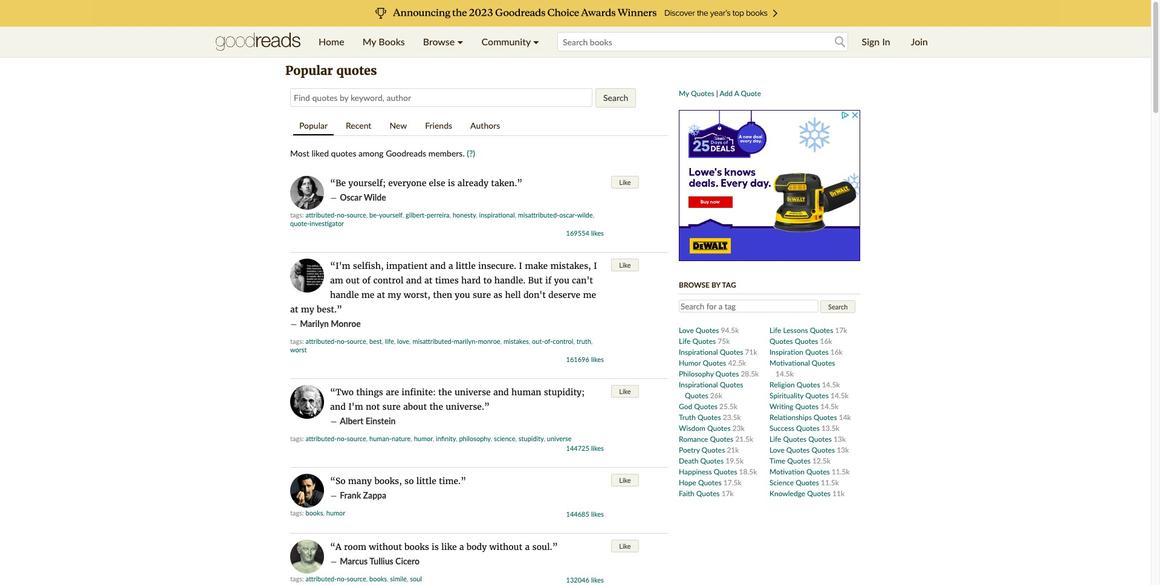 Task type: describe. For each thing, give the bounding box(es) containing it.
0 vertical spatial my
[[388, 290, 401, 300]]

quotes up wisdom quotes 'link' at the right
[[698, 413, 721, 422]]

1 vertical spatial my
[[301, 304, 314, 315]]

popular quotes
[[285, 63, 377, 78]]

132046
[[566, 576, 589, 584]]

quotes down romance quotes link on the right bottom of the page
[[702, 445, 725, 454]]

popular for popular quotes
[[285, 63, 333, 78]]

like link for "so many books, so little time."
[[611, 474, 639, 487]]

most liked quotes among goodreads members. (?)
[[290, 148, 475, 158]]

25.5k
[[720, 402, 738, 411]]

, left truth
[[573, 337, 575, 345]]

|
[[716, 89, 718, 98]]

home link
[[310, 27, 353, 57]]

Search books text field
[[557, 32, 848, 51]]

"i'm
[[330, 261, 350, 271]]

recent link
[[340, 117, 378, 134]]

"so many books, so little time." ― frank zappa
[[330, 476, 466, 501]]

human-
[[369, 435, 392, 443]]

, up 161696 likes link
[[591, 337, 593, 345]]

frank
[[340, 490, 361, 501]]

philosophy
[[459, 435, 491, 443]]

like link for "i'm selfish, impatient and a little insecure. i make mistakes, i am out of control and at times hard to handle. but if you can't handle me at my worst, then you sure as hell don't deserve me at my best."
[[611, 259, 639, 271]]

0 vertical spatial you
[[554, 275, 569, 286]]

deserve
[[548, 290, 581, 300]]

quotes down 12.5k
[[807, 467, 830, 476]]

and down "two
[[330, 401, 346, 412]]

knowledge quotes link
[[770, 489, 833, 498]]

likes inside 'tags: attributed-no-source , be-yourself , gilbert-perreira , honesty , inspirational , misattributed-oscar-wilde , quote-investigator 169554 likes'
[[591, 229, 604, 237]]

quotes up life quotes link
[[696, 326, 719, 335]]

, left "simile"
[[387, 575, 388, 583]]

, up 169554 likes link
[[593, 211, 594, 219]]

attributed-no-source link for "two things are infinite: the universe and human stupidity; and i'm not sure about the universe."
[[306, 435, 366, 443]]

75k
[[718, 336, 730, 346]]

marilyn-
[[454, 337, 478, 345]]

2 horizontal spatial a
[[525, 542, 530, 553]]

1 vertical spatial humor link
[[326, 509, 345, 517]]

2 without from the left
[[489, 542, 523, 553]]

universe."
[[446, 401, 490, 412]]

quotes up 12.5k
[[812, 445, 835, 454]]

impatient
[[386, 261, 428, 271]]

, left best link
[[366, 337, 368, 345]]

, left love link
[[394, 337, 396, 345]]

attributed-no-source link for "a room without books is like a body without a soul."
[[306, 575, 366, 583]]

, left infinity link
[[433, 435, 434, 443]]

no- for "two things are infinite: the universe and human stupidity; and i'm not sure about the universe."
[[337, 435, 347, 443]]

quotes up spirituality quotes link
[[797, 380, 820, 389]]

life link
[[385, 337, 394, 345]]

quotes down hope quotes link
[[696, 489, 720, 498]]

1 vertical spatial books link
[[369, 575, 387, 583]]

attributed- for "i'm selfish, impatient and a little insecure. i make mistakes, i am out of control and at times hard to handle. but if you can't handle me at my worst, then you sure as hell don't deserve me at my best."
[[306, 337, 337, 345]]

, left soul
[[407, 575, 408, 583]]

, down frank zappa image
[[323, 509, 325, 517]]

tags: books , humor
[[290, 509, 345, 517]]

source for things
[[347, 435, 366, 443]]

motivation quotes link
[[770, 467, 832, 476]]

2 vertical spatial at
[[290, 304, 298, 315]]

marilyn
[[300, 319, 329, 329]]

2 vertical spatial books
[[369, 575, 387, 583]]

attributed-no-source link for "i'm selfish, impatient and a little insecure. i make mistakes, i am out of control and at times hard to handle. but if you can't handle me at my worst, then you sure as hell don't deserve me at my best."
[[306, 337, 366, 345]]

everyone
[[388, 178, 426, 189]]

14k
[[839, 413, 851, 422]]

, down taken." on the top
[[515, 211, 516, 219]]

life lessons quotes 17k quotes quotes 16k inspiration quotes 16k motivational quotes 14.5k religion quotes 14.5k spirituality quotes 14.5k writing quotes 14.5k relationships quotes 14k success quotes 13.5k life quotes quotes 13k love quotes quotes 13k time quotes 12.5k motivation quotes 11.5k science quotes 11.5k knowledge quotes 11k
[[770, 326, 851, 498]]

"so
[[330, 476, 346, 487]]

like link for "a room without books is like a body without a soul."
[[611, 540, 639, 553]]

life inside love quotes 94.5k life quotes 75k inspirational quotes 71k humor quotes 42.5k philosophy quotes 28.5k
[[679, 336, 691, 346]]

quotes right "lessons" on the right of page
[[810, 326, 833, 335]]

sure inside "i'm selfish, impatient and a little insecure. i make mistakes, i am out of control and at times hard to handle. but if you can't handle me at my worst, then you sure as hell don't deserve me at my best." ― marilyn monroe
[[473, 290, 491, 300]]

quotes down inspirational quotes link
[[703, 358, 726, 367]]

stupidity link
[[519, 435, 544, 443]]

(?) link
[[467, 148, 475, 158]]

perreira
[[427, 211, 450, 219]]

quotes up happiness quotes link
[[700, 456, 724, 465]]

quotes up god quotes link
[[685, 391, 708, 400]]

control inside tags: attributed-no-source , best , life , love , misattributed-marilyn-monroe , mistakes , out-of-control , truth , worst 161696 likes
[[553, 337, 573, 345]]

like for "be yourself; everyone else is already taken."
[[619, 178, 631, 186]]

5 likes from the top
[[591, 576, 604, 584]]

my books link
[[353, 27, 414, 57]]

14.5k up "13.5k"
[[821, 402, 839, 411]]

quotes up 17.5k
[[714, 467, 737, 476]]

infinity link
[[436, 435, 456, 443]]

no- for "i'm selfish, impatient and a little insecure. i make mistakes, i am out of control and at times hard to handle. but if you can't handle me at my worst, then you sure as hell don't deserve me at my best."
[[337, 337, 347, 345]]

little inside "i'm selfish, impatient and a little insecure. i make mistakes, i am out of control and at times hard to handle. but if you can't handle me at my worst, then you sure as hell don't deserve me at my best." ― marilyn monroe
[[456, 261, 476, 271]]

inspiration
[[770, 347, 803, 356]]

quote
[[741, 89, 761, 98]]

monroe
[[478, 337, 500, 345]]

quotes up motivation quotes link
[[787, 456, 811, 465]]

make
[[525, 261, 548, 271]]

1 i from the left
[[519, 261, 522, 271]]

0 horizontal spatial books
[[306, 509, 323, 517]]

0 horizontal spatial books link
[[306, 509, 323, 517]]

love link
[[397, 337, 409, 345]]

2 vertical spatial life
[[770, 434, 781, 443]]

quotes up relationships quotes link
[[795, 402, 819, 411]]

4 no- from the top
[[337, 575, 347, 583]]

― inside "be yourself; everyone else is already taken." ― oscar wilde
[[330, 192, 337, 203]]

body
[[467, 542, 487, 553]]

inspirational inside "inspirational quotes quotes"
[[679, 380, 718, 389]]

browse for browse by tag
[[679, 281, 710, 290]]

1 vertical spatial humor
[[326, 509, 345, 517]]

oscar
[[340, 192, 362, 203]]

, left out- in the bottom left of the page
[[529, 337, 530, 345]]

worst,
[[404, 290, 430, 300]]

is for like
[[432, 542, 439, 553]]

0 vertical spatial 11.5k
[[832, 467, 850, 476]]

quotes down 42.5k on the bottom of the page
[[716, 369, 739, 378]]

, left honesty link on the left top of the page
[[450, 211, 451, 219]]

wilde
[[364, 192, 386, 203]]

time."
[[439, 476, 466, 487]]

, left the life
[[382, 337, 383, 345]]

time quotes link
[[770, 456, 813, 465]]

1 vertical spatial 16k
[[831, 347, 843, 356]]

don't
[[524, 290, 546, 300]]

truth
[[577, 337, 591, 345]]

hell
[[505, 290, 521, 300]]

science
[[494, 435, 515, 443]]

inspirational
[[479, 211, 515, 219]]

nature
[[392, 435, 411, 443]]

quotes down "13.5k"
[[808, 434, 832, 443]]

simile
[[390, 575, 407, 583]]

0 vertical spatial humor link
[[414, 435, 433, 443]]

truth quotes link
[[679, 413, 723, 422]]

love
[[397, 337, 409, 345]]

can't
[[572, 275, 593, 286]]

quotes up motivational quotes link
[[805, 347, 829, 356]]

tags: for "two things are infinite: the universe and human stupidity; and i'm not sure about the universe."
[[290, 435, 304, 443]]

source for selfish,
[[347, 337, 366, 345]]

quotes up 42.5k on the bottom of the page
[[720, 347, 743, 356]]

― inside "so many books, so little time." ― frank zappa
[[330, 490, 337, 501]]

14.5k up spirituality quotes link
[[822, 380, 840, 389]]

12.5k
[[813, 456, 831, 465]]

are
[[386, 387, 399, 398]]

quotes down relationships quotes link
[[796, 424, 820, 433]]

attributed- for "be yourself; everyone else is already taken."
[[306, 211, 337, 219]]

quotes up romance quotes link on the right bottom of the page
[[707, 424, 731, 433]]

i'm
[[348, 401, 363, 412]]

success
[[770, 424, 794, 433]]

quotes down inspiration quotes 'link'
[[812, 358, 835, 367]]

honesty link
[[453, 211, 476, 219]]

26k
[[710, 391, 722, 400]]

soul."
[[532, 542, 558, 553]]

by
[[712, 281, 721, 290]]

tags: attributed-no-source , best , life , love , misattributed-marilyn-monroe , mistakes , out-of-control , truth , worst 161696 likes
[[290, 337, 604, 363]]

sign in
[[862, 36, 890, 47]]

144685 likes
[[566, 510, 604, 518]]

advertisement region
[[679, 110, 860, 261]]

frank zappa image
[[290, 474, 324, 508]]

out-of-control link
[[532, 337, 573, 345]]

science
[[770, 478, 794, 487]]

browse by tag
[[679, 281, 736, 290]]

yourself;
[[348, 178, 386, 189]]

and up times
[[430, 261, 446, 271]]

my quotes link
[[679, 89, 714, 98]]

inspirational inside love quotes 94.5k life quotes 75k inspirational quotes 71k humor quotes 42.5k philosophy quotes 28.5k
[[679, 347, 718, 356]]

oscar wilde image
[[290, 176, 324, 210]]

browse ▾
[[423, 36, 463, 47]]

quotes down happiness quotes link
[[698, 478, 722, 487]]

, left "mistakes" link
[[500, 337, 502, 345]]

my for my quotes | add a quote
[[679, 89, 689, 98]]

like for "a room without books is like a body without a soul."
[[619, 542, 631, 550]]

2 i from the left
[[594, 261, 597, 271]]

2 horizontal spatial at
[[424, 275, 433, 286]]

spirituality
[[770, 391, 804, 400]]

tags: for "be yourself; everyone else is already taken."
[[290, 211, 304, 219]]

romance
[[679, 434, 708, 443]]

, right the life
[[409, 337, 411, 345]]

1 vertical spatial 11.5k
[[821, 478, 839, 487]]

quotes down the life quotes quotes link
[[786, 445, 810, 454]]

169554 likes link
[[566, 229, 604, 237]]

community ▾ button
[[473, 27, 548, 57]]

in
[[882, 36, 890, 47]]

, down the marcus
[[366, 575, 368, 583]]

quotes up "13.5k"
[[814, 413, 837, 422]]

, left be-
[[366, 211, 368, 219]]

wisdom quotes link
[[679, 424, 733, 433]]

169554
[[566, 229, 589, 237]]

quotes quotes link
[[770, 336, 820, 346]]

1 horizontal spatial a
[[459, 542, 464, 553]]

0 vertical spatial 13k
[[834, 434, 846, 443]]

science link
[[494, 435, 515, 443]]

life quotes link
[[679, 336, 718, 346]]

hope
[[679, 478, 696, 487]]

to
[[483, 275, 492, 286]]

4 source from the top
[[347, 575, 366, 583]]



Task type: locate. For each thing, give the bounding box(es) containing it.
▾ inside popup button
[[457, 36, 463, 47]]

▾
[[457, 36, 463, 47], [533, 36, 539, 47]]

is inside "a room without books is like a body without a soul." ― marcus tullius cicero
[[432, 542, 439, 553]]

faith quotes link
[[679, 489, 722, 498]]

friends link
[[419, 117, 458, 134]]

menu containing home
[[310, 27, 548, 57]]

books inside "a room without books is like a body without a soul." ― marcus tullius cicero
[[405, 542, 429, 553]]

(?)
[[467, 148, 475, 158]]

tags: inside 'tags: attributed-no-source , be-yourself , gilbert-perreira , honesty , inspirational , misattributed-oscar-wilde , quote-investigator 169554 likes'
[[290, 211, 304, 219]]

inspirational quotes quotes link
[[679, 380, 743, 400]]

2 tags: from the top
[[290, 337, 304, 345]]

1 horizontal spatial my
[[388, 290, 401, 300]]

gilbert-perreira link
[[406, 211, 450, 219]]

1 vertical spatial misattributed-
[[413, 337, 454, 345]]

religion
[[770, 380, 795, 389]]

1 horizontal spatial without
[[489, 542, 523, 553]]

0 vertical spatial control
[[373, 275, 404, 286]]

attributed- inside 'tags: attributed-no-source , be-yourself , gilbert-perreira , honesty , inspirational , misattributed-oscar-wilde , quote-investigator 169554 likes'
[[306, 211, 337, 219]]

1 vertical spatial browse
[[679, 281, 710, 290]]

0 horizontal spatial sure
[[382, 401, 401, 412]]

among
[[359, 148, 384, 158]]

tags: inside tags: attributed-no-source , human-nature , humor , infinity , philosophy , science , stupidity , universe 144725 likes
[[290, 435, 304, 443]]

0 vertical spatial popular
[[285, 63, 333, 78]]

attributed- inside tags: attributed-no-source , best , life , love , misattributed-marilyn-monroe , mistakes , out-of-control , truth , worst 161696 likes
[[306, 337, 337, 345]]

17k inside god quotes 25.5k truth quotes 23.5k wisdom quotes 23k romance quotes 21.5k poetry quotes 21k death quotes 19.5k happiness quotes 18.5k hope quotes 17.5k faith quotes 17k
[[722, 489, 734, 498]]

not
[[366, 401, 380, 412]]

2 source from the top
[[347, 337, 366, 345]]

5 tags: from the top
[[290, 575, 304, 583]]

worst link
[[290, 346, 307, 354]]

spirituality quotes link
[[770, 391, 831, 400]]

my for my books
[[363, 36, 376, 47]]

2 likes from the top
[[591, 356, 604, 363]]

universe inside '"two things are infinite: the universe and human stupidity; and i'm not sure about the universe." ― albert einstein'
[[455, 387, 491, 398]]

1 me from the left
[[361, 290, 374, 300]]

1 attributed-no-source link from the top
[[306, 211, 366, 219]]

best
[[369, 337, 382, 345]]

humor right nature on the bottom left
[[414, 435, 433, 443]]

▾ for browse ▾
[[457, 36, 463, 47]]

1 like from the top
[[619, 178, 631, 186]]

1 horizontal spatial misattributed-
[[518, 211, 559, 219]]

universe
[[455, 387, 491, 398], [547, 435, 572, 443]]

philosophy link
[[459, 435, 491, 443]]

no- for "be yourself; everyone else is already taken."
[[337, 211, 347, 219]]

▾ right community
[[533, 36, 539, 47]]

sure down to
[[473, 290, 491, 300]]

0 vertical spatial sure
[[473, 290, 491, 300]]

source down the marcus
[[347, 575, 366, 583]]

life lessons quotes link
[[770, 326, 835, 335]]

marcus
[[340, 556, 368, 567]]

1 horizontal spatial you
[[554, 275, 569, 286]]

1 tags: from the top
[[290, 211, 304, 219]]

0 vertical spatial love
[[679, 326, 694, 335]]

, left science
[[491, 435, 492, 443]]

books up the cicero
[[405, 542, 429, 553]]

1 horizontal spatial my
[[679, 89, 689, 98]]

my left the |
[[679, 89, 689, 98]]

albert
[[340, 416, 364, 426]]

0 horizontal spatial universe
[[455, 387, 491, 398]]

a
[[734, 89, 739, 98]]

1 vertical spatial love
[[770, 445, 785, 454]]

0 horizontal spatial me
[[361, 290, 374, 300]]

me down the of
[[361, 290, 374, 300]]

1 horizontal spatial books
[[369, 575, 387, 583]]

13.5k
[[822, 424, 840, 433]]

tags: down albert einstein image at the left bottom of the page
[[290, 435, 304, 443]]

universe link
[[547, 435, 572, 443]]

writing
[[770, 402, 794, 411]]

like
[[619, 178, 631, 186], [619, 261, 631, 269], [619, 388, 631, 395], [619, 476, 631, 484], [619, 542, 631, 550]]

likes right '169554'
[[591, 229, 604, 237]]

4 like link from the top
[[611, 474, 639, 487]]

stupidity
[[519, 435, 544, 443]]

like link for "be yourself; everyone else is already taken."
[[611, 176, 639, 189]]

god quotes 25.5k truth quotes 23.5k wisdom quotes 23k romance quotes 21.5k poetry quotes 21k death quotes 19.5k happiness quotes 18.5k hope quotes 17.5k faith quotes 17k
[[679, 402, 757, 498]]

1 horizontal spatial 17k
[[835, 326, 847, 335]]

love up life quotes link
[[679, 326, 694, 335]]

but
[[528, 275, 543, 286]]

0 horizontal spatial you
[[455, 290, 470, 300]]

1 vertical spatial you
[[455, 290, 470, 300]]

― down the "so
[[330, 490, 337, 501]]

1 vertical spatial inspirational
[[679, 380, 718, 389]]

add a quote link
[[720, 89, 761, 98]]

144685
[[566, 510, 589, 518]]

None submit
[[596, 88, 636, 108], [820, 300, 856, 313], [596, 88, 636, 108], [820, 300, 856, 313]]

0 horizontal spatial little
[[416, 476, 436, 487]]

and left human
[[493, 387, 509, 398]]

so
[[405, 476, 414, 487]]

1 horizontal spatial little
[[456, 261, 476, 271]]

little up hard
[[456, 261, 476, 271]]

attributed- for "two things are infinite: the universe and human stupidity; and i'm not sure about the universe."
[[306, 435, 337, 443]]

best link
[[369, 337, 382, 345]]

17k inside life lessons quotes 17k quotes quotes 16k inspiration quotes 16k motivational quotes 14.5k religion quotes 14.5k spirituality quotes 14.5k writing quotes 14.5k relationships quotes 14k success quotes 13.5k life quotes quotes 13k love quotes quotes 13k time quotes 12.5k motivation quotes 11.5k science quotes 11.5k knowledge quotes 11k
[[835, 326, 847, 335]]

1 vertical spatial 17k
[[722, 489, 734, 498]]

quotes up the 21k
[[710, 434, 734, 443]]

"two
[[330, 387, 354, 398]]

1 horizontal spatial is
[[448, 178, 455, 189]]

0 horizontal spatial ▾
[[457, 36, 463, 47]]

tags: attributed-no-source , books , simile , soul
[[290, 575, 422, 583]]

no- inside 'tags: attributed-no-source , be-yourself , gilbert-perreira , honesty , inspirational , misattributed-oscar-wilde , quote-investigator 169554 likes'
[[337, 211, 347, 219]]

0 vertical spatial 16k
[[820, 336, 832, 346]]

0 vertical spatial universe
[[455, 387, 491, 398]]

the right infinite:
[[438, 387, 452, 398]]

human
[[512, 387, 541, 398]]

life down the success
[[770, 434, 781, 443]]

source down albert
[[347, 435, 366, 443]]

humor inside tags: attributed-no-source , human-nature , humor , infinity , philosophy , science , stupidity , universe 144725 likes
[[414, 435, 433, 443]]

infinity
[[436, 435, 456, 443]]

0 vertical spatial misattributed-
[[518, 211, 559, 219]]

0 horizontal spatial love
[[679, 326, 694, 335]]

universe inside tags: attributed-no-source , human-nature , humor , infinity , philosophy , science , stupidity , universe 144725 likes
[[547, 435, 572, 443]]

authors link
[[464, 117, 506, 134]]

1 vertical spatial little
[[416, 476, 436, 487]]

1 vertical spatial universe
[[547, 435, 572, 443]]

mistakes link
[[504, 337, 529, 345]]

quotes up truth quotes link in the bottom of the page
[[694, 402, 718, 411]]

humor link right nature on the bottom left
[[414, 435, 433, 443]]

quotes up inspiration
[[770, 336, 793, 346]]

4 tags: from the top
[[290, 509, 304, 517]]

― left albert
[[330, 416, 337, 427]]

without
[[369, 542, 402, 553], [489, 542, 523, 553]]

1 horizontal spatial browse
[[679, 281, 710, 290]]

0 horizontal spatial my
[[301, 304, 314, 315]]

1 vertical spatial is
[[432, 542, 439, 553]]

4 attributed-no-source link from the top
[[306, 575, 366, 583]]

2 like from the top
[[619, 261, 631, 269]]

1 attributed- from the top
[[306, 211, 337, 219]]

1 vertical spatial books
[[405, 542, 429, 553]]

0 vertical spatial quotes
[[336, 63, 377, 78]]

0 vertical spatial books
[[306, 509, 323, 517]]

5 like link from the top
[[611, 540, 639, 553]]

quotes down life lessons quotes link on the bottom
[[795, 336, 818, 346]]

tags: down marcus tullius cicero image
[[290, 575, 304, 583]]

handle
[[330, 290, 359, 300]]

1 inspirational from the top
[[679, 347, 718, 356]]

like for "i'm selfish, impatient and a little insecure. i make mistakes, i am out of control and at times hard to handle. but if you can't handle me at my worst, then you sure as hell don't deserve me at my best."
[[619, 261, 631, 269]]

"i'm selfish, impatient and a little insecure. i make mistakes, i am out of control and at times hard to handle. but if you can't handle me at my worst, then you sure as hell don't deserve me at my best." ― marilyn monroe
[[290, 261, 597, 330]]

, left human-
[[366, 435, 368, 443]]

inspiration quotes link
[[770, 347, 831, 356]]

likes inside tags: attributed-no-source , best , life , love , misattributed-marilyn-monroe , mistakes , out-of-control , truth , worst 161696 likes
[[591, 356, 604, 363]]

1 source from the top
[[347, 211, 366, 219]]

Search for books to add to your shelves search field
[[557, 32, 848, 51]]

honesty
[[453, 211, 476, 219]]

1 horizontal spatial i
[[594, 261, 597, 271]]

2 inspirational from the top
[[679, 380, 718, 389]]

3 source from the top
[[347, 435, 366, 443]]

0 horizontal spatial my
[[363, 36, 376, 47]]

1 horizontal spatial humor link
[[414, 435, 433, 443]]

attributed- inside tags: attributed-no-source , human-nature , humor , infinity , philosophy , science , stupidity , universe 144725 likes
[[306, 435, 337, 443]]

▾ left community
[[457, 36, 463, 47]]

quotes
[[336, 63, 377, 78], [331, 148, 356, 158]]

0 horizontal spatial misattributed-
[[413, 337, 454, 345]]

authors
[[470, 120, 500, 131]]

misattributed- inside 'tags: attributed-no-source , be-yourself , gilbert-perreira , honesty , inspirational , misattributed-oscar-wilde , quote-investigator 169554 likes'
[[518, 211, 559, 219]]

0 horizontal spatial is
[[432, 542, 439, 553]]

attributed- up the quote-investigator link
[[306, 211, 337, 219]]

2 me from the left
[[583, 290, 596, 300]]

161696 likes link
[[566, 356, 604, 363]]

you
[[554, 275, 569, 286], [455, 290, 470, 300]]

at
[[424, 275, 433, 286], [377, 290, 385, 300], [290, 304, 298, 315]]

universe up universe."
[[455, 387, 491, 398]]

love inside love quotes 94.5k life quotes 75k inspirational quotes 71k humor quotes 42.5k philosophy quotes 28.5k
[[679, 326, 694, 335]]

humor link down frank
[[326, 509, 345, 517]]

little inside "so many books, so little time." ― frank zappa
[[416, 476, 436, 487]]

0 horizontal spatial a
[[448, 261, 453, 271]]

3 no- from the top
[[337, 435, 347, 443]]

0 vertical spatial is
[[448, 178, 455, 189]]

out
[[346, 275, 360, 286]]

1 ▾ from the left
[[457, 36, 463, 47]]

humor quotes link
[[679, 358, 728, 367]]

1 vertical spatial 13k
[[837, 445, 849, 454]]

1 like link from the top
[[611, 176, 639, 189]]

0 vertical spatial 17k
[[835, 326, 847, 335]]

i'm selfish, impatient and a little insecure. i make mistakes, i am out of control image
[[290, 259, 324, 303]]

0 horizontal spatial at
[[290, 304, 298, 315]]

1 horizontal spatial sure
[[473, 290, 491, 300]]

2 no- from the top
[[337, 337, 347, 345]]

my books
[[363, 36, 405, 47]]

1 vertical spatial my
[[679, 89, 689, 98]]

albert einstein image
[[290, 385, 324, 419]]

Find quotes by keyword, author text field
[[290, 88, 593, 107]]

a inside "i'm selfish, impatient and a little insecure. i make mistakes, i am out of control and at times hard to handle. but if you can't handle me at my worst, then you sure as hell don't deserve me at my best." ― marilyn monroe
[[448, 261, 453, 271]]

popular for popular
[[299, 120, 328, 131]]

quotes down success quotes link
[[783, 434, 807, 443]]

most
[[290, 148, 309, 158]]

quotes down the religion quotes link
[[805, 391, 829, 400]]

quotes up 26k on the bottom right of page
[[720, 380, 743, 389]]

1 vertical spatial quotes
[[331, 148, 356, 158]]

"be
[[330, 178, 346, 189]]

1 horizontal spatial love
[[770, 445, 785, 454]]

without right the body at the bottom left
[[489, 542, 523, 553]]

tags:
[[290, 211, 304, 219], [290, 337, 304, 345], [290, 435, 304, 443], [290, 509, 304, 517], [290, 575, 304, 583]]

, left inspirational
[[476, 211, 477, 219]]

tag
[[722, 281, 736, 290]]

144725
[[566, 444, 589, 452]]

94.5k
[[721, 326, 739, 335]]

attributed-no-source link for "be yourself; everyone else is already taken."
[[306, 211, 366, 219]]

, left philosophy on the left of the page
[[456, 435, 457, 443]]

join link
[[902, 27, 937, 57]]

worst
[[290, 346, 307, 354]]

attributed-
[[306, 211, 337, 219], [306, 337, 337, 345], [306, 435, 337, 443], [306, 575, 337, 583]]

3 likes from the top
[[591, 444, 604, 452]]

insecure.
[[478, 261, 516, 271]]

0 vertical spatial browse
[[423, 36, 455, 47]]

17k right "lessons" on the right of page
[[835, 326, 847, 335]]

quotes right liked
[[331, 148, 356, 158]]

3 attributed-no-source link from the top
[[306, 435, 366, 443]]

universe up the "144725" on the bottom
[[547, 435, 572, 443]]

life left "lessons" on the right of page
[[770, 326, 781, 335]]

likes right 132046
[[591, 576, 604, 584]]

tags: for "i'm selfish, impatient and a little insecure. i make mistakes, i am out of control and at times hard to handle. but if you can't handle me at my worst, then you sure as hell don't deserve me at my best."
[[290, 337, 304, 345]]

likes right the "144725" on the bottom
[[591, 444, 604, 452]]

28.5k
[[741, 369, 759, 378]]

5 like from the top
[[619, 542, 631, 550]]

16k down life lessons quotes link on the bottom
[[820, 336, 832, 346]]

control left truth link
[[553, 337, 573, 345]]

happiness quotes link
[[679, 467, 739, 476]]

oscar-
[[559, 211, 577, 219]]

Search for a tag text field
[[679, 300, 819, 313]]

21.5k
[[735, 434, 753, 443]]

4 like from the top
[[619, 476, 631, 484]]

0 horizontal spatial browse
[[423, 36, 455, 47]]

like for "two things are infinite: the universe and human stupidity; and i'm not sure about the universe."
[[619, 388, 631, 395]]

, left universe link at bottom left
[[544, 435, 545, 443]]

"two things are infinite: the universe and human stupidity; and i'm not sure about the universe." ― albert einstein
[[330, 387, 585, 427]]

― down "a
[[330, 556, 337, 567]]

yourself
[[379, 211, 402, 219]]

source inside tags: attributed-no-source , human-nature , humor , infinity , philosophy , science , stupidity , universe 144725 likes
[[347, 435, 366, 443]]

0 horizontal spatial 17k
[[722, 489, 734, 498]]

1 no- from the top
[[337, 211, 347, 219]]

times
[[435, 275, 459, 286]]

quotes down home link
[[336, 63, 377, 78]]

misattributed- right inspirational link
[[518, 211, 559, 219]]

1 vertical spatial at
[[377, 290, 385, 300]]

1 vertical spatial control
[[553, 337, 573, 345]]

0 vertical spatial life
[[770, 326, 781, 335]]

is
[[448, 178, 455, 189], [432, 542, 439, 553]]

― inside '"two things are infinite: the universe and human stupidity; and i'm not sure about the universe." ― albert einstein'
[[330, 416, 337, 427]]

1 without from the left
[[369, 542, 402, 553]]

tags: inside tags: attributed-no-source , best , life , love , misattributed-marilyn-monroe , mistakes , out-of-control , truth , worst 161696 likes
[[290, 337, 304, 345]]

42.5k
[[728, 358, 746, 367]]

no- up investigator
[[337, 211, 347, 219]]

my quotes | add a quote
[[679, 89, 761, 98]]

motivation
[[770, 467, 805, 476]]

19.5k
[[726, 456, 744, 465]]

0 horizontal spatial control
[[373, 275, 404, 286]]

attributed-no-source link up investigator
[[306, 211, 366, 219]]

no- down the marcus
[[337, 575, 347, 583]]

― inside "a room without books is like a body without a soul." ― marcus tullius cicero
[[330, 556, 337, 567]]

is inside "be yourself; everyone else is already taken." ― oscar wilde
[[448, 178, 455, 189]]

0 vertical spatial my
[[363, 36, 376, 47]]

2 horizontal spatial books
[[405, 542, 429, 553]]

likes inside tags: attributed-no-source , human-nature , humor , infinity , philosophy , science , stupidity , universe 144725 likes
[[591, 444, 604, 452]]

no- inside tags: attributed-no-source , human-nature , humor , infinity , philosophy , science , stupidity , universe 144725 likes
[[337, 435, 347, 443]]

browse inside popup button
[[423, 36, 455, 47]]

1 vertical spatial life
[[679, 336, 691, 346]]

2 attributed-no-source link from the top
[[306, 337, 366, 345]]

no- down albert
[[337, 435, 347, 443]]

0 horizontal spatial i
[[519, 261, 522, 271]]

browse for browse ▾
[[423, 36, 455, 47]]

source for yourself;
[[347, 211, 366, 219]]

1 horizontal spatial books link
[[369, 575, 387, 583]]

marcus tullius cicero image
[[290, 540, 324, 574]]

no- inside tags: attributed-no-source , best , life , love , misattributed-marilyn-monroe , mistakes , out-of-control , truth , worst 161696 likes
[[337, 337, 347, 345]]

1 horizontal spatial humor
[[414, 435, 433, 443]]

1 horizontal spatial ▾
[[533, 36, 539, 47]]

, left gilbert-
[[402, 211, 404, 219]]

1 vertical spatial sure
[[382, 401, 401, 412]]

books,
[[374, 476, 402, 487]]

misattributed-
[[518, 211, 559, 219], [413, 337, 454, 345]]

i left make
[[519, 261, 522, 271]]

misattributed- right love link
[[413, 337, 454, 345]]

3 attributed- from the top
[[306, 435, 337, 443]]

16k
[[820, 336, 832, 346], [831, 347, 843, 356]]

3 tags: from the top
[[290, 435, 304, 443]]

16k up motivational quotes link
[[831, 347, 843, 356]]

be-yourself link
[[369, 211, 402, 219]]

members.
[[428, 148, 465, 158]]

liked
[[312, 148, 329, 158]]

1 horizontal spatial control
[[553, 337, 573, 345]]

browse left by
[[679, 281, 710, 290]]

71k
[[745, 347, 757, 356]]

sure down are
[[382, 401, 401, 412]]

14.5k up religion
[[776, 369, 794, 378]]

0 vertical spatial the
[[438, 387, 452, 398]]

3 like link from the top
[[611, 385, 639, 398]]

quotes up the knowledge quotes link
[[796, 478, 819, 487]]

4 likes from the top
[[591, 510, 604, 518]]

is left like
[[432, 542, 439, 553]]

3 like from the top
[[619, 388, 631, 395]]

0 horizontal spatial without
[[369, 542, 402, 553]]

1 vertical spatial popular
[[299, 120, 328, 131]]

0 horizontal spatial humor
[[326, 509, 345, 517]]

books
[[379, 36, 405, 47]]

discover the winners for the best books of the year in the 2023 goodreads choice awards image
[[92, 0, 1059, 27]]

control inside "i'm selfish, impatient and a little insecure. i make mistakes, i am out of control and at times hard to handle. but if you can't handle me at my worst, then you sure as hell don't deserve me at my best." ― marilyn monroe
[[373, 275, 404, 286]]

poetry quotes link
[[679, 445, 727, 454]]

, left stupidity link on the bottom left
[[515, 435, 517, 443]]

like link for "two things are infinite: the universe and human stupidity; and i'm not sure about the universe."
[[611, 385, 639, 398]]

source inside 'tags: attributed-no-source , be-yourself , gilbert-perreira , honesty , inspirational , misattributed-oscar-wilde , quote-investigator 169554 likes'
[[347, 211, 366, 219]]

already
[[458, 178, 489, 189]]

human-nature link
[[369, 435, 411, 443]]

▾ for community ▾
[[533, 36, 539, 47]]

love quotes 94.5k life quotes 75k inspirational quotes 71k humor quotes 42.5k philosophy quotes 28.5k
[[679, 326, 759, 378]]

0 vertical spatial books link
[[306, 509, 323, 517]]

sure inside '"two things are infinite: the universe and human stupidity; and i'm not sure about the universe." ― albert einstein'
[[382, 401, 401, 412]]

0 horizontal spatial humor link
[[326, 509, 345, 517]]

0 vertical spatial little
[[456, 261, 476, 271]]

me down can't
[[583, 290, 596, 300]]

my left books
[[363, 36, 376, 47]]

2 like link from the top
[[611, 259, 639, 271]]

misattributed- inside tags: attributed-no-source , best , life , love , misattributed-marilyn-monroe , mistakes , out-of-control , truth , worst 161696 likes
[[413, 337, 454, 345]]

― inside "i'm selfish, impatient and a little insecure. i make mistakes, i am out of control and at times hard to handle. but if you can't handle me at my worst, then you sure as hell don't deserve me at my best." ― marilyn monroe
[[290, 319, 297, 330]]

0 vertical spatial humor
[[414, 435, 433, 443]]

2 attributed- from the top
[[306, 337, 337, 345]]

▾ inside dropdown button
[[533, 36, 539, 47]]

1 likes from the top
[[591, 229, 604, 237]]

i right mistakes,
[[594, 261, 597, 271]]

likes right 161696
[[591, 356, 604, 363]]

1 horizontal spatial me
[[583, 290, 596, 300]]

is for already
[[448, 178, 455, 189]]

2 ▾ from the left
[[533, 36, 539, 47]]

and up worst,
[[406, 275, 422, 286]]

misattributed-oscar-wilde link
[[518, 211, 593, 219]]

0 vertical spatial at
[[424, 275, 433, 286]]

4 attributed- from the top
[[306, 575, 337, 583]]

quotes left the 11k
[[807, 489, 831, 498]]

― left marilyn
[[290, 319, 297, 330]]

quotes down love quotes link
[[693, 336, 716, 346]]

knowledge
[[770, 489, 805, 498]]

0 vertical spatial inspirational
[[679, 347, 718, 356]]

1 horizontal spatial universe
[[547, 435, 572, 443]]

menu
[[310, 27, 548, 57]]

1 vertical spatial the
[[430, 401, 443, 412]]

quotes left the |
[[691, 89, 714, 98]]

inspirational down life quotes link
[[679, 347, 718, 356]]

like for "so many books, so little time."
[[619, 476, 631, 484]]

14.5k up 14k
[[831, 391, 849, 400]]

misattributed-marilyn-monroe link
[[413, 337, 500, 345]]

inspirational down philosophy
[[679, 380, 718, 389]]

tags: up the worst
[[290, 337, 304, 345]]

source inside tags: attributed-no-source , best , life , love , misattributed-marilyn-monroe , mistakes , out-of-control , truth , worst 161696 likes
[[347, 337, 366, 345]]

, right human-
[[411, 435, 412, 443]]

love inside life lessons quotes 17k quotes quotes 16k inspiration quotes 16k motivational quotes 14.5k religion quotes 14.5k spirituality quotes 14.5k writing quotes 14.5k relationships quotes 14k success quotes 13.5k life quotes quotes 13k love quotes quotes 13k time quotes 12.5k motivation quotes 11.5k science quotes 11.5k knowledge quotes 11k
[[770, 445, 785, 454]]

1 horizontal spatial at
[[377, 290, 385, 300]]



Task type: vqa. For each thing, say whether or not it's contained in the screenshot.


